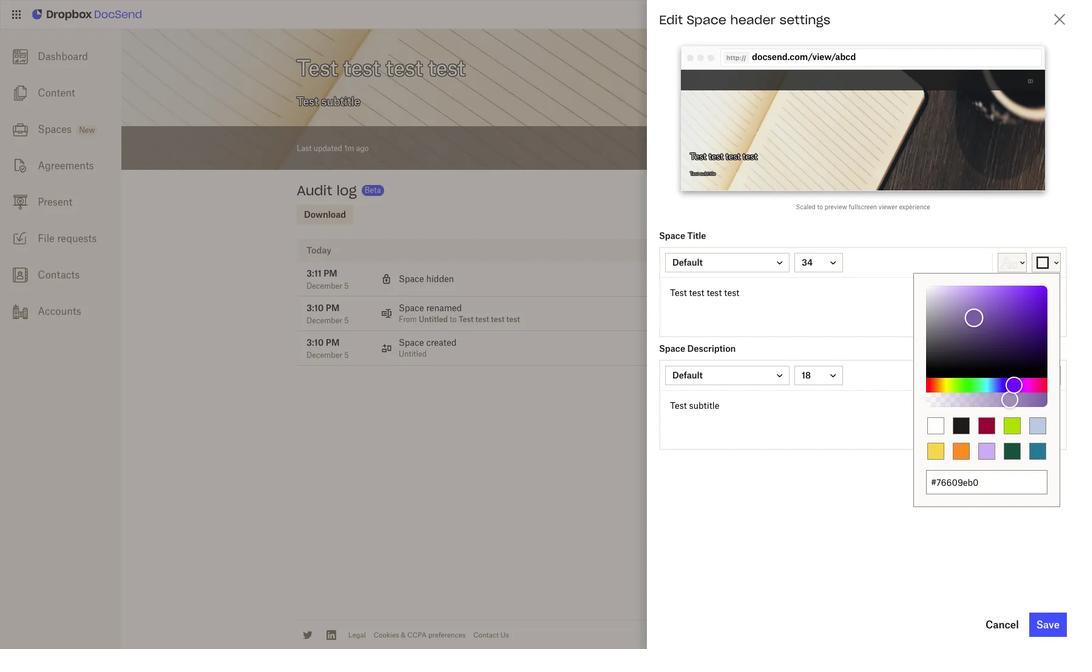 Task type: locate. For each thing, give the bounding box(es) containing it.
2 james.peterson1902@gmail.com from the top
[[733, 350, 847, 359]]

spaces
[[38, 123, 72, 135]]

accounts link
[[0, 293, 121, 330]]

default button inside the space description element
[[666, 366, 790, 386]]

1 vertical spatial to
[[450, 315, 457, 324]]

space down "from"
[[399, 338, 424, 348]]

edit space header settings
[[659, 12, 831, 27]]

0 horizontal spatial to
[[450, 315, 457, 324]]

0 vertical spatial 5
[[344, 282, 349, 291]]

default inside space title element
[[673, 257, 703, 268]]

None field
[[927, 471, 1048, 495]]

content
[[38, 87, 75, 99]]

james.peterson1902@gmail.com up 18
[[733, 350, 847, 359]]

log
[[337, 182, 357, 199]]

test
[[709, 151, 724, 162], [726, 151, 741, 162], [743, 151, 758, 162], [476, 315, 489, 324], [491, 315, 505, 324], [507, 315, 520, 324]]

1 vertical spatial 3:10
[[307, 338, 324, 348]]

0 vertical spatial 3:10
[[307, 303, 324, 313]]

james
[[733, 268, 759, 279], [733, 338, 759, 348]]

3:10 pm december 5 for space created
[[307, 338, 349, 360]]

test down renamed
[[459, 315, 474, 324]]

0 vertical spatial james.peterson1902@gmail.com
[[733, 281, 847, 290]]

34
[[802, 257, 813, 268]]

space
[[687, 12, 727, 27], [659, 231, 686, 241], [399, 274, 424, 284], [399, 303, 424, 313], [399, 338, 424, 348], [659, 344, 686, 354]]

title
[[688, 231, 706, 241]]

scaled to preview fullscreen viewer experience
[[796, 203, 931, 211]]

space left hidden
[[399, 274, 424, 284]]

1 vertical spatial december
[[307, 316, 342, 325]]

2 vertical spatial pm
[[326, 338, 340, 348]]

34 button
[[795, 253, 843, 273]]

description
[[688, 344, 736, 354]]

default button down the description at right
[[666, 366, 790, 386]]

1 vertical spatial 5
[[344, 316, 349, 325]]

to inside edit space header settings dialog
[[818, 203, 823, 211]]

space inside space created untitled
[[399, 338, 424, 348]]

james for 3:11 pm
[[733, 268, 759, 279]]

test for test test test test
[[690, 151, 707, 162]]

0 vertical spatial james peterson james.peterson1902@gmail.com
[[733, 268, 847, 290]]

space inside the space renamed from untitled to test test test test
[[399, 303, 424, 313]]

to right scaled
[[818, 203, 823, 211]]

default for title
[[673, 257, 703, 268]]

5
[[344, 282, 349, 291], [344, 316, 349, 325], [344, 351, 349, 360]]

default button down title
[[666, 253, 790, 273]]

3 december from the top
[[307, 351, 342, 360]]

2 james peterson james.peterson1902@gmail.com from the top
[[733, 338, 847, 359]]

download button
[[297, 205, 354, 225]]

1 vertical spatial test
[[690, 171, 699, 177]]

1 vertical spatial james
[[733, 338, 759, 348]]

ago
[[356, 144, 369, 153]]

pm inside 3:11 pm december 5
[[324, 268, 338, 279]]

0 vertical spatial to
[[818, 203, 823, 211]]

renamed
[[427, 303, 462, 313]]

dashboard
[[38, 50, 88, 63]]

2 3:10 pm december 5 from the top
[[307, 338, 349, 360]]

audit log
[[297, 182, 357, 199]]

space up "from"
[[399, 303, 424, 313]]

hue slider
[[927, 377, 1048, 394]]

0 vertical spatial default
[[673, 257, 703, 268]]

2 vertical spatial test
[[459, 315, 474, 324]]

1 default from the top
[[673, 257, 703, 268]]

0 vertical spatial default button
[[666, 253, 790, 273]]

legal link
[[349, 631, 366, 640]]

pm for space renamed
[[326, 303, 340, 313]]

ccpa
[[408, 631, 427, 640]]

dashboard link
[[0, 38, 121, 75]]

peterson
[[761, 268, 796, 279], [761, 338, 796, 348]]

contacts link
[[0, 257, 121, 293]]

to
[[818, 203, 823, 211], [450, 315, 457, 324]]

1 peterson from the top
[[761, 268, 796, 279]]

james.peterson1902@gmail.com down '34'
[[733, 281, 847, 290]]

1 james peterson james.peterson1902@gmail.com from the top
[[733, 268, 847, 290]]

cookies
[[374, 631, 399, 640]]

3:10
[[307, 303, 324, 313], [307, 338, 324, 348]]

1 3:10 from the top
[[307, 303, 324, 313]]

0 vertical spatial untitled
[[419, 315, 448, 324]]

3 5 from the top
[[344, 351, 349, 360]]

sidebar accounts image
[[12, 304, 28, 319]]

dig_icon comment image
[[1027, 78, 1035, 85]]

1 vertical spatial james.peterson1902@gmail.com
[[733, 350, 847, 359]]

1 vertical spatial peterson
[[761, 338, 796, 348]]

james peterson james.peterson1902@gmail.com
[[733, 268, 847, 290], [733, 338, 847, 359]]

default down space description
[[673, 370, 703, 381]]

3:10 pm december 5 for space renamed
[[307, 303, 349, 325]]

2 5 from the top
[[344, 316, 349, 325]]

1 vertical spatial default button
[[666, 366, 790, 386]]

1 december from the top
[[307, 282, 342, 291]]

subtitle
[[700, 171, 716, 177]]

space left the description at right
[[659, 344, 686, 354]]

agreements link
[[0, 148, 121, 184]]

default down space title
[[673, 257, 703, 268]]

last updated 1m ago
[[297, 144, 369, 153]]

untitled down 'created'
[[399, 350, 427, 359]]

sidebar ndas image
[[12, 158, 28, 174]]

save
[[1037, 619, 1060, 632]]

color image
[[965, 309, 984, 328]]

contact us link
[[474, 631, 509, 640]]

5 for space created
[[344, 351, 349, 360]]

2 vertical spatial 5
[[344, 351, 349, 360]]

december for space renamed
[[307, 316, 342, 325]]

1 vertical spatial pm
[[326, 303, 340, 313]]

2 3:10 from the top
[[307, 338, 324, 348]]

2 default button from the top
[[666, 366, 790, 386]]

untitled
[[419, 315, 448, 324], [399, 350, 427, 359]]

0 vertical spatial james
[[733, 268, 759, 279]]

1 vertical spatial default
[[673, 370, 703, 381]]

cancel button
[[979, 613, 1027, 638]]

default button inside space title element
[[666, 253, 790, 273]]

2 default from the top
[[673, 370, 703, 381]]

sidebar documents image
[[12, 85, 28, 101]]

test subtitle
[[690, 171, 716, 177]]

header
[[731, 12, 776, 27]]

test left subtitle
[[690, 171, 699, 177]]

3:10 pm december 5
[[307, 303, 349, 325], [307, 338, 349, 360]]

0 vertical spatial pm
[[324, 268, 338, 279]]

default
[[673, 257, 703, 268], [673, 370, 703, 381]]

1 default button from the top
[[666, 253, 790, 273]]

2 december from the top
[[307, 316, 342, 325]]

download
[[304, 209, 346, 220]]

3:11 pm december 5
[[307, 268, 349, 291]]

james.peterson1902@gmail.com for 3:11 pm
[[733, 281, 847, 290]]

december for space created
[[307, 351, 342, 360]]

pm
[[324, 268, 338, 279], [326, 303, 340, 313], [326, 338, 340, 348]]

0 vertical spatial december
[[307, 282, 342, 291]]

james peterson james.peterson1902@gmail.com up 18
[[733, 338, 847, 359]]

peterson for 3:10 pm
[[761, 338, 796, 348]]

from
[[399, 315, 417, 324]]

default inside the space description element
[[673, 370, 703, 381]]

to down renamed
[[450, 315, 457, 324]]

james.peterson1902@gmail.com for 3:10 pm
[[733, 350, 847, 359]]

requests
[[57, 233, 97, 245]]

1 james from the top
[[733, 268, 759, 279]]

1 horizontal spatial to
[[818, 203, 823, 211]]

5 inside 3:11 pm december 5
[[344, 282, 349, 291]]

color slider
[[927, 286, 1048, 371]]

present link
[[0, 184, 121, 220]]

edit space header settings dialog
[[647, 0, 1080, 650]]

december
[[307, 282, 342, 291], [307, 316, 342, 325], [307, 351, 342, 360]]

james.peterson1902@gmail.com
[[733, 281, 847, 290], [733, 350, 847, 359]]

default button
[[666, 253, 790, 273], [666, 366, 790, 386]]

james peterson james.peterson1902@gmail.com down '34'
[[733, 268, 847, 290]]

1 vertical spatial james peterson james.peterson1902@gmail.com
[[733, 338, 847, 359]]

2 peterson from the top
[[761, 338, 796, 348]]

test test test test
[[690, 151, 758, 162]]

beta
[[365, 186, 381, 195]]

created
[[427, 338, 457, 348]]

1 james.peterson1902@gmail.com from the top
[[733, 281, 847, 290]]

spaces new
[[38, 123, 95, 135]]

1 5 from the top
[[344, 282, 349, 291]]

1 vertical spatial 3:10 pm december 5
[[307, 338, 349, 360]]

present
[[38, 196, 72, 208]]

0 vertical spatial test
[[690, 151, 707, 162]]

scaled
[[796, 203, 816, 211]]

1 3:10 pm december 5 from the top
[[307, 303, 349, 325]]

docsend.com/view/abcd
[[752, 52, 856, 62]]

untitled down renamed
[[419, 315, 448, 324]]

2 james from the top
[[733, 338, 759, 348]]

james for 3:10 pm
[[733, 338, 759, 348]]

0 vertical spatial 3:10 pm december 5
[[307, 303, 349, 325]]

home image
[[726, 140, 741, 155]]

1 vertical spatial untitled
[[399, 350, 427, 359]]

test up test subtitle on the right of the page
[[690, 151, 707, 162]]

space left title
[[659, 231, 686, 241]]

2 vertical spatial december
[[307, 351, 342, 360]]

test
[[690, 151, 707, 162], [690, 171, 699, 177], [459, 315, 474, 324]]

preferences
[[429, 631, 466, 640]]

space created untitled
[[399, 338, 457, 359]]

0 vertical spatial peterson
[[761, 268, 796, 279]]

content link
[[0, 75, 121, 111]]



Task type: vqa. For each thing, say whether or not it's contained in the screenshot.
Question
no



Task type: describe. For each thing, give the bounding box(es) containing it.
3:11
[[307, 268, 322, 279]]

space title
[[659, 231, 706, 241]]

space renamed from untitled to test test test test
[[399, 303, 520, 324]]

18 button
[[795, 366, 843, 386]]

fullscreen
[[849, 203, 877, 211]]

hidden
[[427, 274, 454, 284]]

cookies & ccpa preferences
[[374, 631, 466, 640]]

contact
[[474, 631, 499, 640]]

contact us
[[474, 631, 509, 640]]

audit log image
[[746, 140, 760, 155]]

audit
[[297, 182, 332, 199]]

space for space title
[[659, 231, 686, 241]]

untitled inside the space renamed from untitled to test test test test
[[419, 315, 448, 324]]

space for space created untitled
[[399, 338, 424, 348]]

file requests link
[[0, 220, 121, 257]]

&
[[401, 631, 406, 640]]

cookies & ccpa preferences link
[[374, 631, 466, 640]]

space hidden
[[399, 274, 454, 284]]

new
[[79, 126, 95, 135]]

viewer
[[879, 203, 898, 211]]

3:10 for space renamed
[[307, 303, 324, 313]]

us
[[501, 631, 509, 640]]

space for space renamed from untitled to test test test test
[[399, 303, 424, 313]]

sidebar present image
[[12, 195, 28, 210]]

settings
[[780, 12, 831, 27]]

share
[[868, 142, 896, 154]]

file
[[38, 233, 55, 245]]

sidebar spaces image
[[12, 122, 28, 137]]

default for description
[[673, 370, 703, 381]]

sidebar contacts image
[[12, 268, 28, 283]]

space right "edit"
[[687, 12, 727, 27]]

share button
[[861, 136, 904, 160]]

to inside the space renamed from untitled to test test test test
[[450, 315, 457, 324]]

last
[[297, 144, 312, 153]]

18
[[802, 370, 811, 381]]

receive image
[[12, 231, 28, 246]]

space for space hidden
[[399, 274, 424, 284]]

space title element
[[650, 231, 1077, 508]]

updated
[[314, 144, 342, 153]]

pm for space created
[[326, 338, 340, 348]]

1m
[[344, 144, 354, 153]]

save button
[[1030, 613, 1068, 638]]

agreements
[[38, 160, 94, 172]]

sidebar dashboard image
[[12, 49, 28, 64]]

preview
[[825, 203, 848, 211]]

cancel
[[986, 619, 1019, 632]]

close image
[[1053, 12, 1068, 27]]

december inside 3:11 pm december 5
[[307, 282, 342, 291]]

none field inside space title element
[[927, 471, 1048, 495]]

today
[[307, 245, 332, 256]]

experience
[[900, 203, 931, 211]]

edit
[[659, 12, 683, 27]]

legal
[[349, 631, 366, 640]]

hue image
[[1006, 377, 1023, 394]]

3:10 for space created
[[307, 338, 324, 348]]

james peterson james.peterson1902@gmail.com for 3:10 pm
[[733, 338, 847, 359]]

contacts
[[38, 269, 80, 281]]

test for test subtitle
[[690, 171, 699, 177]]

peterson for 3:11 pm
[[761, 268, 796, 279]]

james peterson james.peterson1902@gmail.com for 3:11 pm
[[733, 268, 847, 290]]

Text text field
[[661, 278, 1066, 336]]

space for space description
[[659, 344, 686, 354]]

untitled inside space created untitled
[[399, 350, 427, 359]]

Text text field
[[661, 391, 1066, 449]]

space description
[[659, 344, 736, 354]]

accounts
[[38, 305, 81, 318]]

5 for space renamed
[[344, 316, 349, 325]]

file requests
[[38, 233, 97, 245]]

space description element
[[650, 344, 1077, 451]]

default button for space title
[[666, 253, 790, 273]]

default button for space description
[[666, 366, 790, 386]]

test inside the space renamed from untitled to test test test test
[[459, 315, 474, 324]]



